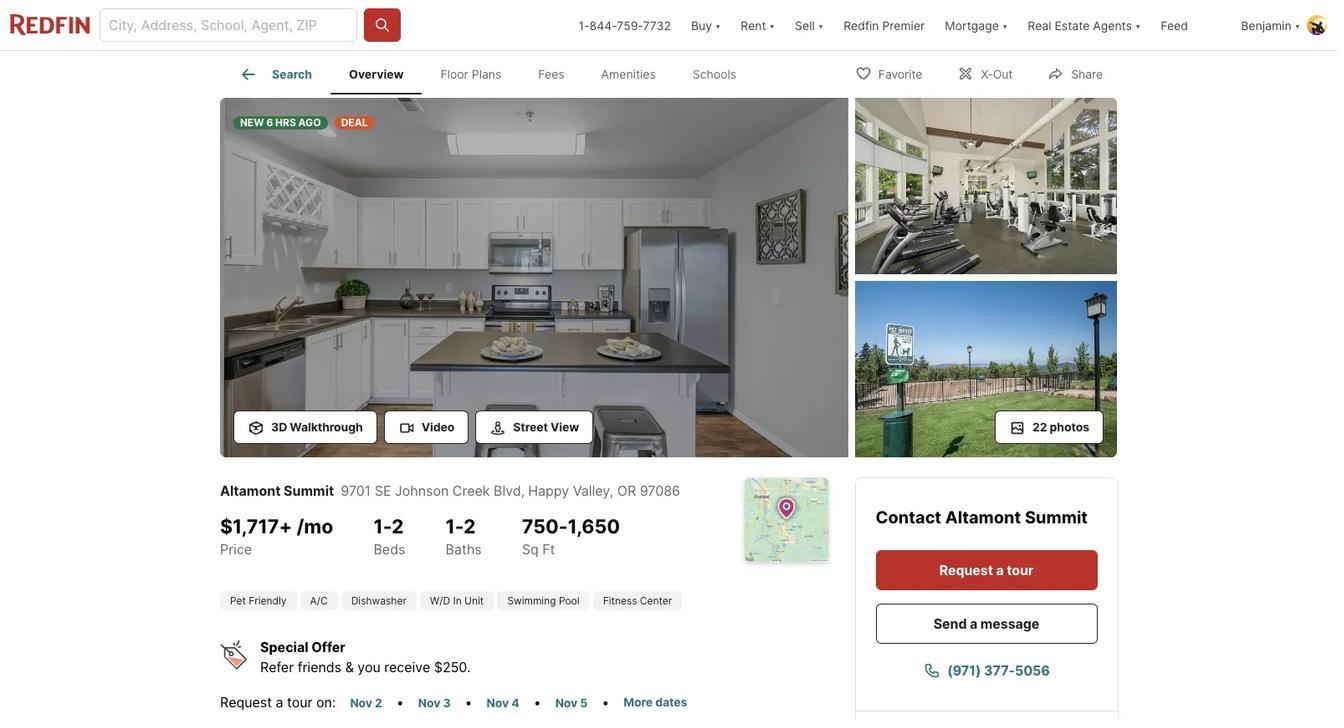 Task type: locate. For each thing, give the bounding box(es) containing it.
feed button
[[1151, 0, 1231, 50]]

dates
[[655, 695, 687, 710]]

nov for nov 3
[[418, 696, 440, 710]]

2 horizontal spatial 1-
[[579, 18, 590, 32]]

2 inside 1-2 beds
[[392, 515, 404, 539]]

tour left on: at the left
[[287, 695, 313, 711]]

2 horizontal spatial a
[[997, 562, 1004, 579]]

mortgage ▾ button
[[935, 0, 1018, 50]]

0 vertical spatial a
[[997, 562, 1004, 579]]

real estate agents ▾ button
[[1018, 0, 1151, 50]]

• right 5
[[602, 695, 609, 711]]

altamont up $1,717+
[[220, 483, 281, 500]]

a for request a tour on:
[[276, 695, 283, 711]]

tab list
[[220, 51, 768, 95]]

mortgage ▾
[[945, 18, 1008, 32]]

w/d in unit
[[430, 595, 484, 608]]

4 ▾ from the left
[[1002, 18, 1008, 32]]

1 nov from the left
[[350, 696, 372, 710]]

send
[[934, 616, 967, 633]]

x-out button
[[943, 56, 1027, 90]]

2 ▾ from the left
[[769, 18, 775, 32]]

rent
[[741, 18, 766, 32]]

contact altamont summit
[[876, 508, 1088, 528]]

request for request a tour on:
[[220, 695, 272, 711]]

844-
[[590, 18, 617, 32]]

2 for nov 2
[[375, 696, 382, 710]]

sell
[[795, 18, 815, 32]]

1 vertical spatial tour
[[287, 695, 313, 711]]

/mo
[[297, 515, 333, 539]]

request down refer
[[220, 695, 272, 711]]

2 , from the left
[[610, 483, 614, 500]]

1 • from the left
[[396, 695, 404, 711]]

0 horizontal spatial ,
[[521, 483, 525, 500]]

sell ▾ button
[[785, 0, 834, 50]]

1 horizontal spatial ,
[[610, 483, 614, 500]]

$250.
[[434, 659, 471, 676]]

1- up beds
[[374, 515, 392, 539]]

1- for 1-2 beds
[[374, 515, 392, 539]]

6 ▾ from the left
[[1295, 18, 1300, 32]]

sell ▾ button
[[795, 0, 824, 50]]

(971) 377-5056
[[947, 663, 1050, 679]]

0 horizontal spatial 2
[[375, 696, 382, 710]]

2 down you
[[375, 696, 382, 710]]

premier
[[882, 18, 925, 32]]

• for nov 2
[[396, 695, 404, 711]]

a right send
[[970, 616, 978, 633]]

nov for nov 2
[[350, 696, 372, 710]]

creek
[[453, 483, 490, 500]]

new
[[240, 116, 264, 129]]

you
[[358, 659, 381, 676]]

tour up message
[[1007, 562, 1034, 579]]

2 inside '1-2 baths'
[[464, 515, 476, 539]]

special
[[260, 639, 308, 656]]

mortgage
[[945, 18, 999, 32]]

nov inside button
[[487, 696, 509, 710]]

0 vertical spatial request
[[940, 562, 994, 579]]

3 • from the left
[[534, 695, 541, 711]]

1- for 1-844-759-7732
[[579, 18, 590, 32]]

request inside button
[[940, 562, 994, 579]]

1- inside 1-2 beds
[[374, 515, 392, 539]]

2 up baths
[[464, 515, 476, 539]]

tour inside button
[[1007, 562, 1034, 579]]

request a tour
[[940, 562, 1034, 579]]

amenities
[[601, 67, 656, 81]]

nov left the "4"
[[487, 696, 509, 710]]

video button
[[384, 411, 469, 444]]

se
[[375, 483, 391, 500]]

nov 3
[[418, 696, 451, 710]]

tour for request a tour on:
[[287, 695, 313, 711]]

▾
[[715, 18, 721, 32], [769, 18, 775, 32], [818, 18, 824, 32], [1002, 18, 1008, 32], [1135, 18, 1141, 32], [1295, 18, 1300, 32]]

price
[[220, 541, 252, 558]]

1 horizontal spatial altamont
[[946, 508, 1022, 528]]

▾ right mortgage
[[1002, 18, 1008, 32]]

image image
[[220, 98, 848, 458], [855, 98, 1117, 274], [855, 281, 1117, 458]]

▾ for rent ▾
[[769, 18, 775, 32]]

refer
[[260, 659, 294, 676]]

0 horizontal spatial summit
[[284, 483, 334, 500]]

• right the nov 2 button
[[396, 695, 404, 711]]

22 photos
[[1033, 420, 1089, 434]]

nov 2
[[350, 696, 382, 710]]

, left happy
[[521, 483, 525, 500]]

1 horizontal spatial 1-
[[446, 515, 464, 539]]

nov left 3
[[418, 696, 440, 710]]

a down refer
[[276, 695, 283, 711]]

request
[[940, 562, 994, 579], [220, 695, 272, 711]]

0 horizontal spatial a
[[276, 695, 283, 711]]

▾ right rent
[[769, 18, 775, 32]]

floor plans tab
[[422, 54, 520, 95]]

redfin
[[844, 18, 879, 32]]

unit
[[464, 595, 484, 608]]

2 nov from the left
[[418, 696, 440, 710]]

4 nov from the left
[[555, 696, 578, 710]]

▾ right buy
[[715, 18, 721, 32]]

1 horizontal spatial summit
[[1025, 508, 1088, 528]]

request down contact altamont summit
[[940, 562, 994, 579]]

▾ left user photo
[[1295, 18, 1300, 32]]

5056
[[1015, 663, 1050, 679]]

2 inside the nov 2 button
[[375, 696, 382, 710]]

2 vertical spatial a
[[276, 695, 283, 711]]

(971) 377-5056 link
[[876, 651, 1098, 691]]

1 vertical spatial a
[[970, 616, 978, 633]]

altamont up request a tour
[[946, 508, 1022, 528]]

nov for nov 4
[[487, 696, 509, 710]]

3 nov from the left
[[487, 696, 509, 710]]

johnson
[[395, 483, 449, 500]]

22 photos button
[[995, 411, 1104, 444]]

friends
[[298, 659, 342, 676]]

0 horizontal spatial altamont
[[220, 483, 281, 500]]

1-844-759-7732
[[579, 18, 671, 32]]

5
[[580, 696, 588, 710]]

1 horizontal spatial a
[[970, 616, 978, 633]]

benjamin ▾
[[1241, 18, 1300, 32]]

a for request a tour
[[997, 562, 1004, 579]]

feed
[[1161, 18, 1188, 32]]

• right the "4"
[[534, 695, 541, 711]]

buy
[[691, 18, 712, 32]]

▾ for benjamin ▾
[[1295, 18, 1300, 32]]

1 horizontal spatial 2
[[392, 515, 404, 539]]

97086
[[640, 483, 680, 500]]

submit search image
[[374, 17, 391, 33]]

4 • from the left
[[602, 695, 609, 711]]

deal
[[341, 116, 368, 129]]

▾ right "agents"
[[1135, 18, 1141, 32]]

, left or on the left of the page
[[610, 483, 614, 500]]

6
[[266, 116, 273, 129]]

• for nov 4
[[534, 695, 541, 711]]

▾ right sell
[[818, 18, 824, 32]]

0 horizontal spatial request
[[220, 695, 272, 711]]

1 vertical spatial altamont
[[946, 508, 1022, 528]]

2 • from the left
[[465, 695, 472, 711]]

receive
[[384, 659, 430, 676]]

1- up baths
[[446, 515, 464, 539]]

favorite button
[[841, 56, 937, 90]]

1 horizontal spatial tour
[[1007, 562, 1034, 579]]

1 vertical spatial summit
[[1025, 508, 1088, 528]]

street
[[513, 420, 548, 434]]

search link
[[238, 64, 312, 85]]

3 ▾ from the left
[[818, 18, 824, 32]]

1 vertical spatial request
[[220, 695, 272, 711]]

mortgage ▾ button
[[945, 0, 1008, 50]]

schools tab
[[674, 54, 755, 95]]

search
[[272, 67, 312, 81]]

1 horizontal spatial request
[[940, 562, 994, 579]]

,
[[521, 483, 525, 500], [610, 483, 614, 500]]

0 horizontal spatial tour
[[287, 695, 313, 711]]

dishwasher
[[351, 595, 407, 608]]

message
[[981, 616, 1040, 633]]

favorite
[[878, 67, 922, 81]]

3d walkthrough button
[[233, 411, 377, 444]]

1- inside '1-2 baths'
[[446, 515, 464, 539]]

plans
[[472, 67, 502, 81]]

2 up beds
[[392, 515, 404, 539]]

2 horizontal spatial 2
[[464, 515, 476, 539]]

1-844-759-7732 link
[[579, 18, 671, 32]]

nov left 5
[[555, 696, 578, 710]]

•
[[396, 695, 404, 711], [465, 695, 472, 711], [534, 695, 541, 711], [602, 695, 609, 711]]

user photo image
[[1307, 15, 1327, 35]]

nov right on: at the left
[[350, 696, 372, 710]]

nov 4
[[487, 696, 519, 710]]

fees
[[538, 67, 565, 81]]

0 horizontal spatial 1-
[[374, 515, 392, 539]]

nov
[[350, 696, 372, 710], [418, 696, 440, 710], [487, 696, 509, 710], [555, 696, 578, 710]]

agents
[[1093, 18, 1132, 32]]

1 ▾ from the left
[[715, 18, 721, 32]]

0 vertical spatial tour
[[1007, 562, 1034, 579]]

a up message
[[997, 562, 1004, 579]]

• right 3
[[465, 695, 472, 711]]

altamont
[[220, 483, 281, 500], [946, 508, 1022, 528]]

1- left 759-
[[579, 18, 590, 32]]

1-
[[579, 18, 590, 32], [374, 515, 392, 539], [446, 515, 464, 539]]



Task type: describe. For each thing, give the bounding box(es) containing it.
buy ▾
[[691, 18, 721, 32]]

City, Address, School, Agent, ZIP search field
[[100, 8, 357, 42]]

nov 5
[[555, 696, 588, 710]]

real
[[1028, 18, 1051, 32]]

map entry image
[[745, 479, 828, 562]]

sell ▾
[[795, 18, 824, 32]]

5 ▾ from the left
[[1135, 18, 1141, 32]]

sq
[[522, 541, 539, 558]]

friendly
[[249, 595, 287, 608]]

$1,717+
[[220, 515, 292, 539]]

a for send a message
[[970, 616, 978, 633]]

nov 2 button
[[343, 694, 390, 713]]

request for request a tour
[[940, 562, 994, 579]]

1 , from the left
[[521, 483, 525, 500]]

floor
[[440, 67, 468, 81]]

pet friendly
[[230, 595, 287, 608]]

750-1,650 sq ft
[[522, 515, 620, 558]]

nov 4 button
[[479, 694, 527, 713]]

377-
[[984, 663, 1015, 679]]

blvd
[[494, 483, 521, 500]]

2 for 1-2 beds
[[392, 515, 404, 539]]

swimming pool
[[507, 595, 580, 608]]

share
[[1071, 67, 1103, 81]]

fitness center
[[603, 595, 672, 608]]

pet
[[230, 595, 246, 608]]

more dates button
[[616, 693, 695, 712]]

nov 3 button
[[411, 694, 458, 713]]

request a tour on:
[[220, 695, 336, 711]]

contact
[[876, 508, 942, 528]]

hrs
[[275, 116, 296, 129]]

nov 5 button
[[548, 694, 595, 713]]

real estate agents ▾
[[1028, 18, 1141, 32]]

redfin premier button
[[834, 0, 935, 50]]

street view button
[[476, 411, 593, 444]]

offer
[[311, 639, 346, 656]]

a/c
[[310, 595, 328, 608]]

overview tab
[[331, 54, 422, 95]]

request a tour button
[[876, 551, 1098, 591]]

altamont summit 9701 se johnson creek blvd , happy valley , or 97086
[[220, 483, 680, 500]]

$1,717+ /mo price
[[220, 515, 333, 558]]

• for nov 5
[[602, 695, 609, 711]]

w/d
[[430, 595, 450, 608]]

street view
[[513, 420, 579, 434]]

share button
[[1034, 56, 1117, 90]]

pool
[[559, 595, 580, 608]]

▾ for buy ▾
[[715, 18, 721, 32]]

22
[[1033, 420, 1047, 434]]

9701
[[341, 483, 371, 500]]

in
[[453, 595, 462, 608]]

tab list containing search
[[220, 51, 768, 95]]

redfin premier
[[844, 18, 925, 32]]

more
[[624, 695, 653, 710]]

▾ for mortgage ▾
[[1002, 18, 1008, 32]]

special offer refer friends & you receive $250.
[[260, 639, 471, 676]]

rent ▾ button
[[731, 0, 785, 50]]

walkthrough
[[290, 420, 363, 434]]

beds
[[374, 541, 405, 558]]

fees tab
[[520, 54, 583, 95]]

center
[[640, 595, 672, 608]]

(971) 377-5056 button
[[876, 651, 1098, 691]]

rent ▾
[[741, 18, 775, 32]]

3d
[[271, 420, 287, 434]]

amenities tab
[[583, 54, 674, 95]]

nov for nov 5
[[555, 696, 578, 710]]

0 vertical spatial summit
[[284, 483, 334, 500]]

swimming
[[507, 595, 556, 608]]

buy ▾ button
[[691, 0, 721, 50]]

real estate agents ▾ link
[[1028, 0, 1141, 50]]

• for nov 3
[[465, 695, 472, 711]]

ft
[[542, 541, 555, 558]]

▾ for sell ▾
[[818, 18, 824, 32]]

baths
[[446, 541, 482, 558]]

750-
[[522, 515, 568, 539]]

fitness
[[603, 595, 637, 608]]

or
[[617, 483, 636, 500]]

2 for 1-2 baths
[[464, 515, 476, 539]]

&
[[345, 659, 354, 676]]

send a message
[[934, 616, 1040, 633]]

1- for 1-2 baths
[[446, 515, 464, 539]]

benjamin
[[1241, 18, 1292, 32]]

on:
[[316, 695, 336, 711]]

ago
[[298, 116, 321, 129]]

4
[[511, 696, 519, 710]]

0 vertical spatial altamont
[[220, 483, 281, 500]]

759-
[[617, 18, 643, 32]]

x-
[[981, 67, 993, 81]]

1-2 beds
[[374, 515, 405, 558]]

x-out
[[981, 67, 1013, 81]]

1-2 baths
[[446, 515, 482, 558]]

valley
[[573, 483, 610, 500]]

photos
[[1050, 420, 1089, 434]]

rent ▾ button
[[741, 0, 775, 50]]

send a message button
[[876, 604, 1098, 644]]

estate
[[1055, 18, 1090, 32]]

tour for request a tour
[[1007, 562, 1034, 579]]



Task type: vqa. For each thing, say whether or not it's contained in the screenshot.


